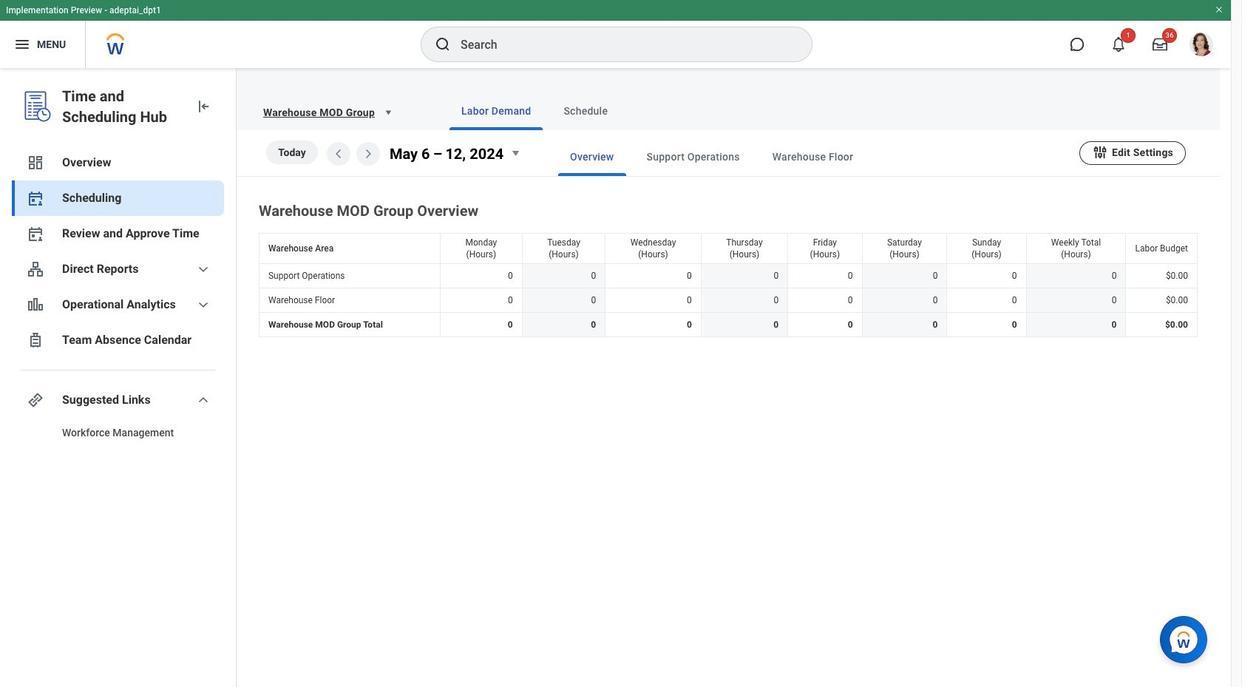 Task type: locate. For each thing, give the bounding box(es) containing it.
chevron right small image
[[360, 145, 377, 163]]

calendar user solid image up view team icon
[[27, 225, 44, 243]]

close environment banner image
[[1215, 5, 1224, 14]]

1 vertical spatial calendar user solid image
[[27, 225, 44, 243]]

0 vertical spatial chevron down small image
[[195, 260, 212, 278]]

notifications large image
[[1112, 37, 1127, 52]]

tab list
[[420, 92, 1203, 130], [529, 138, 1080, 176]]

tab panel
[[237, 130, 1221, 340]]

calendar user solid image
[[27, 189, 44, 207], [27, 225, 44, 243]]

justify image
[[13, 36, 31, 53]]

1 chevron down small image from the top
[[195, 260, 212, 278]]

caret down small image
[[381, 105, 396, 120]]

0 vertical spatial calendar user solid image
[[27, 189, 44, 207]]

configure image
[[1093, 144, 1109, 160]]

chart image
[[27, 296, 44, 314]]

calendar user solid image down dashboard image
[[27, 189, 44, 207]]

2 calendar user solid image from the top
[[27, 225, 44, 243]]

chevron down small image for view team icon
[[195, 260, 212, 278]]

view team image
[[27, 260, 44, 278]]

2 chevron down small image from the top
[[195, 391, 212, 409]]

chevron down small image for link image
[[195, 391, 212, 409]]

chevron down small image
[[195, 260, 212, 278], [195, 391, 212, 409]]

1 vertical spatial chevron down small image
[[195, 391, 212, 409]]

banner
[[0, 0, 1232, 68]]

search image
[[434, 36, 452, 53]]

chevron down small image
[[195, 296, 212, 314]]



Task type: vqa. For each thing, say whether or not it's contained in the screenshot.
the leftmost the caret down small icon
yes



Task type: describe. For each thing, give the bounding box(es) containing it.
caret down small image
[[507, 144, 525, 162]]

1 vertical spatial tab list
[[529, 138, 1080, 176]]

dashboard image
[[27, 154, 44, 172]]

link image
[[27, 391, 44, 409]]

navigation pane region
[[0, 68, 237, 687]]

profile logan mcneil image
[[1190, 33, 1214, 59]]

task timeoff image
[[27, 331, 44, 349]]

Search Workday  search field
[[461, 28, 782, 61]]

transformation import image
[[195, 98, 212, 115]]

time and scheduling hub element
[[62, 86, 183, 127]]

1 calendar user solid image from the top
[[27, 189, 44, 207]]

chevron left small image
[[330, 145, 348, 163]]

0 vertical spatial tab list
[[420, 92, 1203, 130]]

inbox large image
[[1153, 37, 1168, 52]]



